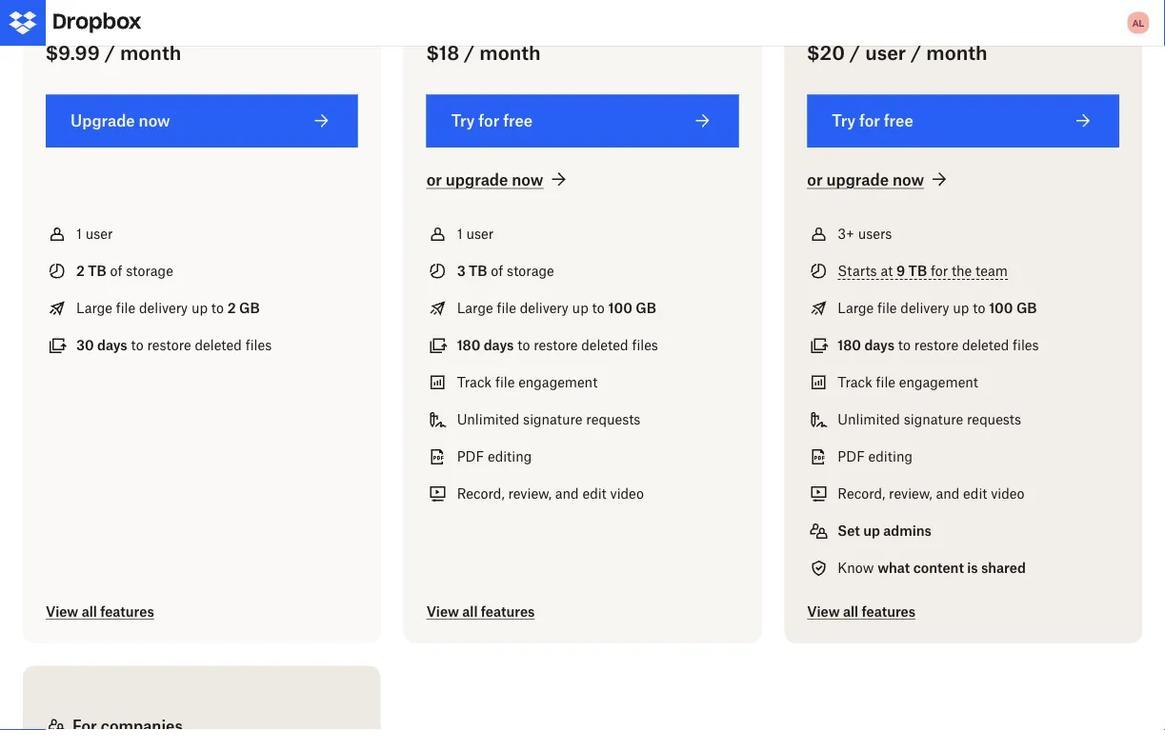 Task type: locate. For each thing, give the bounding box(es) containing it.
2 track file engagement from the left
[[838, 374, 979, 391]]

of right "3"
[[491, 263, 503, 279]]

2 horizontal spatial deleted
[[962, 337, 1009, 353]]

try for free down $20 / user / month
[[832, 112, 914, 130]]

video for $20 / user / month
[[991, 486, 1025, 502]]

1 storage from the left
[[126, 263, 173, 279]]

now for $20
[[893, 170, 924, 188]]

2 all from the left
[[462, 604, 478, 620]]

files
[[246, 337, 272, 353], [632, 337, 658, 353], [1013, 337, 1039, 353]]

1 large file delivery up to 100 gb from the left
[[457, 300, 656, 316]]

0 horizontal spatial 100
[[608, 300, 633, 316]]

1 user up the 2 tb of storage
[[76, 226, 113, 242]]

0 horizontal spatial restore
[[147, 337, 191, 353]]

1 engagement from the left
[[519, 374, 598, 391]]

engagement
[[519, 374, 598, 391], [899, 374, 979, 391]]

free down $18 / month
[[503, 112, 533, 130]]

1 horizontal spatial pdf
[[838, 449, 865, 465]]

1 user up "3"
[[457, 226, 494, 242]]

0 horizontal spatial days
[[97, 337, 127, 353]]

1 try for free from the left
[[451, 112, 533, 130]]

1 view all features link from the left
[[46, 604, 154, 620]]

0 horizontal spatial pdf
[[457, 449, 484, 465]]

up
[[192, 300, 208, 316], [572, 300, 589, 316], [953, 300, 970, 316], [864, 523, 880, 539]]

1 horizontal spatial delivery
[[520, 300, 569, 316]]

view all features link for $18
[[427, 604, 535, 620]]

1 180 from the left
[[457, 337, 481, 353]]

large up 30
[[76, 300, 112, 316]]

0 horizontal spatial 180
[[457, 337, 481, 353]]

180 for $20
[[838, 337, 861, 353]]

unlimited signature requests for month
[[457, 411, 641, 428]]

3 deleted from the left
[[962, 337, 1009, 353]]

al button
[[1124, 8, 1154, 38]]

free for month
[[503, 112, 533, 130]]

try for free
[[451, 112, 533, 130], [832, 112, 914, 130]]

2 horizontal spatial gb
[[1017, 300, 1037, 316]]

free down $20 / user / month
[[884, 112, 914, 130]]

try down the $20
[[832, 112, 856, 130]]

2 or upgrade now link from the left
[[807, 168, 951, 191]]

1 try from the left
[[451, 112, 475, 130]]

0 horizontal spatial unlimited signature requests
[[457, 411, 641, 428]]

1 horizontal spatial record,
[[838, 486, 886, 502]]

1 view from the left
[[46, 604, 78, 620]]

0 horizontal spatial deleted
[[195, 337, 242, 353]]

1 horizontal spatial review,
[[889, 486, 933, 502]]

1 horizontal spatial editing
[[869, 449, 913, 465]]

tb
[[88, 263, 106, 279], [469, 263, 487, 279]]

0 horizontal spatial signature
[[523, 411, 583, 428]]

all
[[82, 604, 97, 620], [462, 604, 478, 620], [843, 604, 859, 620]]

is
[[968, 560, 978, 576]]

1 horizontal spatial track file engagement
[[838, 374, 979, 391]]

2 1 user from the left
[[457, 226, 494, 242]]

2 180 days to restore deleted files from the left
[[838, 337, 1039, 353]]

0 horizontal spatial files
[[246, 337, 272, 353]]

of for 2 tb
[[110, 263, 122, 279]]

2 of from the left
[[491, 263, 503, 279]]

unlimited signature requests
[[457, 411, 641, 428], [838, 411, 1022, 428]]

0 horizontal spatial 1
[[76, 226, 82, 242]]

$9.99 / month
[[46, 41, 181, 64]]

signature
[[523, 411, 583, 428], [904, 411, 964, 428]]

upgrade
[[446, 170, 508, 188], [827, 170, 889, 188]]

1 horizontal spatial track
[[838, 374, 873, 391]]

try down $18
[[451, 112, 475, 130]]

track file engagement
[[457, 374, 598, 391], [838, 374, 979, 391]]

2 horizontal spatial files
[[1013, 337, 1039, 353]]

or upgrade now
[[427, 170, 544, 188], [807, 170, 924, 188]]

storage for 3 tb of storage
[[507, 263, 554, 279]]

or upgrade now up 3 tb of storage at the left of the page
[[427, 170, 544, 188]]

pdf for $18
[[457, 449, 484, 465]]

2 edit from the left
[[964, 486, 988, 502]]

0 horizontal spatial 2
[[76, 263, 85, 279]]

1 horizontal spatial month
[[480, 41, 541, 64]]

0 horizontal spatial and
[[555, 486, 579, 502]]

try for free down $18 / month
[[451, 112, 533, 130]]

and
[[555, 486, 579, 502], [936, 486, 960, 502]]

1 horizontal spatial 1 user
[[457, 226, 494, 242]]

0 horizontal spatial features
[[100, 604, 154, 620]]

large down "3"
[[457, 300, 493, 316]]

0 horizontal spatial view all features
[[46, 604, 154, 620]]

1 editing from the left
[[488, 449, 532, 465]]

1 horizontal spatial try
[[832, 112, 856, 130]]

video
[[610, 486, 644, 502], [991, 486, 1025, 502]]

1 / from the left
[[104, 41, 115, 64]]

100 for $18 / month
[[608, 300, 633, 316]]

view all features for $18 / month
[[427, 604, 535, 620]]

0 horizontal spatial pdf editing
[[457, 449, 532, 465]]

or upgrade now up 3+ users
[[807, 170, 924, 188]]

0 horizontal spatial of
[[110, 263, 122, 279]]

1 horizontal spatial restore
[[534, 337, 578, 353]]

0 horizontal spatial view all features link
[[46, 604, 154, 620]]

1 month from the left
[[120, 41, 181, 64]]

2 delivery from the left
[[520, 300, 569, 316]]

1 for 2 tb
[[76, 226, 82, 242]]

tb for 2 tb
[[88, 263, 106, 279]]

editing
[[488, 449, 532, 465], [869, 449, 913, 465]]

0 horizontal spatial or
[[427, 170, 442, 188]]

1 horizontal spatial 2
[[228, 300, 236, 316]]

0 horizontal spatial gb
[[239, 300, 260, 316]]

free
[[503, 112, 533, 130], [884, 112, 914, 130]]

0 horizontal spatial track
[[457, 374, 492, 391]]

2 record, from the left
[[838, 486, 886, 502]]

1 record, from the left
[[457, 486, 505, 502]]

tb up 30
[[88, 263, 106, 279]]

1 180 days to restore deleted files from the left
[[457, 337, 658, 353]]

0 horizontal spatial requests
[[586, 411, 641, 428]]

1 unlimited signature requests from the left
[[457, 411, 641, 428]]

3 files from the left
[[1013, 337, 1039, 353]]

or upgrade now link up users
[[807, 168, 951, 191]]

0 horizontal spatial review,
[[508, 486, 552, 502]]

1 of from the left
[[110, 263, 122, 279]]

2 / from the left
[[464, 41, 475, 64]]

2 and from the left
[[936, 486, 960, 502]]

record, for user
[[838, 486, 886, 502]]

1 horizontal spatial or upgrade now
[[807, 170, 924, 188]]

0 horizontal spatial free
[[503, 112, 533, 130]]

record, review, and edit video for user
[[838, 486, 1025, 502]]

2 horizontal spatial days
[[865, 337, 895, 353]]

1 horizontal spatial user
[[466, 226, 494, 242]]

0 horizontal spatial edit
[[583, 486, 607, 502]]

1 1 from the left
[[76, 226, 82, 242]]

2 for from the left
[[860, 112, 880, 130]]

1 horizontal spatial view all features link
[[427, 604, 535, 620]]

user for large file delivery up to 100 gb
[[466, 226, 494, 242]]

1 horizontal spatial record, review, and edit video
[[838, 486, 1025, 502]]

1 1 user from the left
[[76, 226, 113, 242]]

0 horizontal spatial or upgrade now
[[427, 170, 544, 188]]

0 horizontal spatial storage
[[126, 263, 173, 279]]

0 horizontal spatial try for free link
[[427, 95, 739, 148]]

pdf
[[457, 449, 484, 465], [838, 449, 865, 465]]

2 horizontal spatial view all features
[[807, 604, 916, 620]]

edit
[[583, 486, 607, 502], [964, 486, 988, 502]]

unlimited
[[457, 411, 520, 428], [838, 411, 900, 428]]

large
[[76, 300, 112, 316], [457, 300, 493, 316], [838, 300, 874, 316]]

$20 / user / month
[[807, 41, 988, 64]]

deleted for $18
[[582, 337, 629, 353]]

days
[[97, 337, 127, 353], [484, 337, 514, 353], [865, 337, 895, 353]]

$9.99
[[46, 41, 100, 64]]

2 or from the left
[[807, 170, 823, 188]]

2 requests from the left
[[967, 411, 1022, 428]]

3 all from the left
[[843, 604, 859, 620]]

deleted for $20
[[962, 337, 1009, 353]]

files for $18 / month
[[632, 337, 658, 353]]

2 try for free from the left
[[832, 112, 914, 130]]

1 up "3"
[[457, 226, 463, 242]]

1 tb from the left
[[88, 263, 106, 279]]

2 up "30 days to restore deleted files"
[[228, 300, 236, 316]]

requests
[[586, 411, 641, 428], [967, 411, 1022, 428]]

view
[[46, 604, 78, 620], [427, 604, 459, 620], [807, 604, 840, 620]]

1 unlimited from the left
[[457, 411, 520, 428]]

2 try for free link from the left
[[807, 95, 1120, 148]]

delivery
[[139, 300, 188, 316], [520, 300, 569, 316], [901, 300, 950, 316]]

1 horizontal spatial 100
[[989, 300, 1014, 316]]

1 track from the left
[[457, 374, 492, 391]]

0 horizontal spatial try
[[451, 112, 475, 130]]

2 signature from the left
[[904, 411, 964, 428]]

3 features from the left
[[862, 604, 916, 620]]

1 review, from the left
[[508, 486, 552, 502]]

0 horizontal spatial upgrade
[[446, 170, 508, 188]]

or upgrade now link for user
[[807, 168, 951, 191]]

1 horizontal spatial tb
[[469, 263, 487, 279]]

2 view all features link from the left
[[427, 604, 535, 620]]

of up large file delivery up to 2 gb
[[110, 263, 122, 279]]

try for free link
[[427, 95, 739, 148], [807, 95, 1120, 148]]

2 large from the left
[[457, 300, 493, 316]]

for down $18 / month
[[479, 112, 500, 130]]

3 view all features from the left
[[807, 604, 916, 620]]

2 video from the left
[[991, 486, 1025, 502]]

user
[[865, 41, 906, 64], [86, 226, 113, 242], [466, 226, 494, 242]]

1 horizontal spatial view all features
[[427, 604, 535, 620]]

storage
[[126, 263, 173, 279], [507, 263, 554, 279]]

large file delivery up to 100 gb for user
[[838, 300, 1037, 316]]

now for $18
[[512, 170, 544, 188]]

all for $20 / user / month
[[843, 604, 859, 620]]

try for free for user
[[832, 112, 914, 130]]

1 days from the left
[[97, 337, 127, 353]]

1 or upgrade now from the left
[[427, 170, 544, 188]]

storage up large file delivery up to 2 gb
[[126, 263, 173, 279]]

0 horizontal spatial now
[[139, 112, 170, 130]]

0 horizontal spatial for
[[479, 112, 500, 130]]

record, review, and edit video
[[457, 486, 644, 502], [838, 486, 1025, 502]]

2 180 from the left
[[838, 337, 861, 353]]

review, for month
[[508, 486, 552, 502]]

1 requests from the left
[[586, 411, 641, 428]]

180 days to restore deleted files
[[457, 337, 658, 353], [838, 337, 1039, 353]]

0 horizontal spatial record, review, and edit video
[[457, 486, 644, 502]]

3 month from the left
[[927, 41, 988, 64]]

2 month from the left
[[480, 41, 541, 64]]

3 view from the left
[[807, 604, 840, 620]]

0 horizontal spatial view
[[46, 604, 78, 620]]

2
[[76, 263, 85, 279], [228, 300, 236, 316]]

deleted
[[195, 337, 242, 353], [582, 337, 629, 353], [962, 337, 1009, 353]]

2 review, from the left
[[889, 486, 933, 502]]

3 delivery from the left
[[901, 300, 950, 316]]

for down $20 / user / month
[[860, 112, 880, 130]]

$18 / month
[[427, 41, 541, 64]]

to
[[211, 300, 224, 316], [592, 300, 605, 316], [973, 300, 986, 316], [131, 337, 144, 353], [518, 337, 530, 353], [899, 337, 911, 353]]

3 / from the left
[[850, 41, 861, 64]]

storage for 2 tb of storage
[[126, 263, 173, 279]]

user right the $20
[[865, 41, 906, 64]]

1 up the 2 tb of storage
[[76, 226, 82, 242]]

180
[[457, 337, 481, 353], [838, 337, 861, 353]]

2 unlimited from the left
[[838, 411, 900, 428]]

0 horizontal spatial try for free
[[451, 112, 533, 130]]

1 horizontal spatial free
[[884, 112, 914, 130]]

3 gb from the left
[[1017, 300, 1037, 316]]

2 horizontal spatial all
[[843, 604, 859, 620]]

1 edit from the left
[[583, 486, 607, 502]]

180 days to restore deleted files for month
[[457, 337, 658, 353]]

upgrade for month
[[446, 170, 508, 188]]

1 horizontal spatial signature
[[904, 411, 964, 428]]

2 storage from the left
[[507, 263, 554, 279]]

2 days from the left
[[484, 337, 514, 353]]

2 pdf from the left
[[838, 449, 865, 465]]

/
[[104, 41, 115, 64], [464, 41, 475, 64], [850, 41, 861, 64], [911, 41, 922, 64]]

3 view all features link from the left
[[807, 604, 916, 620]]

2 unlimited signature requests from the left
[[838, 411, 1022, 428]]

1 pdf editing from the left
[[457, 449, 532, 465]]

0 horizontal spatial large
[[76, 300, 112, 316]]

1 horizontal spatial video
[[991, 486, 1025, 502]]

1 video from the left
[[610, 486, 644, 502]]

of
[[110, 263, 122, 279], [491, 263, 503, 279]]

pdf editing for month
[[457, 449, 532, 465]]

2 upgrade from the left
[[827, 170, 889, 188]]

0 horizontal spatial engagement
[[519, 374, 598, 391]]

view all features link
[[46, 604, 154, 620], [427, 604, 535, 620], [807, 604, 916, 620]]

1 track file engagement from the left
[[457, 374, 598, 391]]

1 try for free link from the left
[[427, 95, 739, 148]]

large file delivery up to 100 gb
[[457, 300, 656, 316], [838, 300, 1037, 316]]

1 user for 3
[[457, 226, 494, 242]]

2 horizontal spatial restore
[[915, 337, 959, 353]]

3 tb of storage
[[457, 263, 554, 279]]

upgrade up 3+ users
[[827, 170, 889, 188]]

or upgrade now link
[[427, 168, 570, 191], [807, 168, 951, 191]]

0 horizontal spatial delivery
[[139, 300, 188, 316]]

1 horizontal spatial gb
[[636, 300, 656, 316]]

2 view from the left
[[427, 604, 459, 620]]

2 engagement from the left
[[899, 374, 979, 391]]

for
[[479, 112, 500, 130], [860, 112, 880, 130]]

or upgrade now for user
[[807, 170, 924, 188]]

1 horizontal spatial and
[[936, 486, 960, 502]]

storage right "3"
[[507, 263, 554, 279]]

try for free link for $20 / user / month
[[807, 95, 1120, 148]]

1 pdf from the left
[[457, 449, 484, 465]]

1 horizontal spatial large
[[457, 300, 493, 316]]

days for $20
[[865, 337, 895, 353]]

file
[[116, 300, 136, 316], [497, 300, 516, 316], [878, 300, 897, 316], [496, 374, 515, 391], [876, 374, 896, 391]]

view all features link for $20
[[807, 604, 916, 620]]

month
[[120, 41, 181, 64], [480, 41, 541, 64], [927, 41, 988, 64]]

restore
[[147, 337, 191, 353], [534, 337, 578, 353], [915, 337, 959, 353]]

0 horizontal spatial video
[[610, 486, 644, 502]]

upgrade now
[[71, 112, 170, 130]]

2 restore from the left
[[534, 337, 578, 353]]

view for $18 / month
[[427, 604, 459, 620]]

for for user
[[860, 112, 880, 130]]

0 horizontal spatial track file engagement
[[457, 374, 598, 391]]

1 horizontal spatial try for free link
[[807, 95, 1120, 148]]

2 track from the left
[[838, 374, 873, 391]]

2 record, review, and edit video from the left
[[838, 486, 1025, 502]]

2 free from the left
[[884, 112, 914, 130]]

or for $18 / month
[[427, 170, 442, 188]]

0 horizontal spatial user
[[86, 226, 113, 242]]

1 for from the left
[[479, 112, 500, 130]]

1 horizontal spatial large file delivery up to 100 gb
[[838, 300, 1037, 316]]

1 horizontal spatial engagement
[[899, 374, 979, 391]]

unlimited for user
[[838, 411, 900, 428]]

track file engagement for month
[[457, 374, 598, 391]]

2 view all features from the left
[[427, 604, 535, 620]]

gb for $20 / user / month
[[1017, 300, 1037, 316]]

try for $18
[[451, 112, 475, 130]]

pdf editing
[[457, 449, 532, 465], [838, 449, 913, 465]]

2 horizontal spatial delivery
[[901, 300, 950, 316]]

track for user
[[838, 374, 873, 391]]

1 horizontal spatial files
[[632, 337, 658, 353]]

user up the 2 tb of storage
[[86, 226, 113, 242]]

now
[[139, 112, 170, 130], [512, 170, 544, 188], [893, 170, 924, 188]]

pdf editing for user
[[838, 449, 913, 465]]

1 horizontal spatial 1
[[457, 226, 463, 242]]

1 horizontal spatial now
[[512, 170, 544, 188]]

1 horizontal spatial or
[[807, 170, 823, 188]]

user up 3 tb of storage at the left of the page
[[466, 226, 494, 242]]

3 restore from the left
[[915, 337, 959, 353]]

2 horizontal spatial features
[[862, 604, 916, 620]]

or upgrade now link up 3 tb of storage at the left of the page
[[427, 168, 570, 191]]

1 or from the left
[[427, 170, 442, 188]]

1 gb from the left
[[239, 300, 260, 316]]

2 100 from the left
[[989, 300, 1014, 316]]

record,
[[457, 486, 505, 502], [838, 486, 886, 502]]

100
[[608, 300, 633, 316], [989, 300, 1014, 316]]

2 1 from the left
[[457, 226, 463, 242]]

1
[[76, 226, 82, 242], [457, 226, 463, 242]]

features
[[100, 604, 154, 620], [481, 604, 535, 620], [862, 604, 916, 620]]

1 or upgrade now link from the left
[[427, 168, 570, 191]]

view for $20 / user / month
[[807, 604, 840, 620]]

1 100 from the left
[[608, 300, 633, 316]]

2 up 30
[[76, 263, 85, 279]]

review,
[[508, 486, 552, 502], [889, 486, 933, 502]]

track
[[457, 374, 492, 391], [838, 374, 873, 391]]

1 horizontal spatial pdf editing
[[838, 449, 913, 465]]

0 horizontal spatial 1 user
[[76, 226, 113, 242]]

for for month
[[479, 112, 500, 130]]

know what content is shared
[[838, 560, 1026, 576]]

0 horizontal spatial or upgrade now link
[[427, 168, 570, 191]]

upgrade up "3"
[[446, 170, 508, 188]]

gb
[[239, 300, 260, 316], [636, 300, 656, 316], [1017, 300, 1037, 316]]

2 pdf editing from the left
[[838, 449, 913, 465]]

view all features
[[46, 604, 154, 620], [427, 604, 535, 620], [807, 604, 916, 620]]

30 days to restore deleted files
[[76, 337, 272, 353]]

try for free for month
[[451, 112, 533, 130]]

3 days from the left
[[865, 337, 895, 353]]

3+ users
[[838, 226, 892, 242]]

1 delivery from the left
[[139, 300, 188, 316]]

set up admins
[[838, 523, 932, 539]]

0 horizontal spatial month
[[120, 41, 181, 64]]

1 horizontal spatial storage
[[507, 263, 554, 279]]

1 horizontal spatial try for free
[[832, 112, 914, 130]]

large down 3+ users
[[838, 300, 874, 316]]

0 horizontal spatial record,
[[457, 486, 505, 502]]

1 signature from the left
[[523, 411, 583, 428]]

or upgrade now link for month
[[427, 168, 570, 191]]

2 large file delivery up to 100 gb from the left
[[838, 300, 1037, 316]]

record, for month
[[457, 486, 505, 502]]

2 files from the left
[[632, 337, 658, 353]]

1 view all features from the left
[[46, 604, 154, 620]]

1 horizontal spatial view
[[427, 604, 459, 620]]

3 large from the left
[[838, 300, 874, 316]]

1 horizontal spatial for
[[860, 112, 880, 130]]

0 horizontal spatial 180 days to restore deleted files
[[457, 337, 658, 353]]

record, review, and edit video for month
[[457, 486, 644, 502]]

2 deleted from the left
[[582, 337, 629, 353]]

admins
[[884, 523, 932, 539]]

1 upgrade from the left
[[446, 170, 508, 188]]

0 horizontal spatial all
[[82, 604, 97, 620]]

1 horizontal spatial features
[[481, 604, 535, 620]]

1 files from the left
[[246, 337, 272, 353]]

1 horizontal spatial 180 days to restore deleted files
[[838, 337, 1039, 353]]

content
[[914, 560, 964, 576]]

delivery for $18
[[520, 300, 569, 316]]

or
[[427, 170, 442, 188], [807, 170, 823, 188]]

try
[[451, 112, 475, 130], [832, 112, 856, 130]]

tb right "3"
[[469, 263, 487, 279]]

1 restore from the left
[[147, 337, 191, 353]]

1 horizontal spatial deleted
[[582, 337, 629, 353]]

1 user
[[76, 226, 113, 242], [457, 226, 494, 242]]

2 horizontal spatial view all features link
[[807, 604, 916, 620]]

0 horizontal spatial editing
[[488, 449, 532, 465]]



Task type: vqa. For each thing, say whether or not it's contained in the screenshot.
Dropbox to the top
no



Task type: describe. For each thing, give the bounding box(es) containing it.
1 large from the left
[[76, 300, 112, 316]]

what
[[878, 560, 910, 576]]

al
[[1133, 17, 1145, 29]]

edit for $18 / month
[[583, 486, 607, 502]]

days for $18
[[484, 337, 514, 353]]

shared
[[982, 560, 1026, 576]]

user for large file delivery up to 2 gb
[[86, 226, 113, 242]]

and for $20 / user / month
[[936, 486, 960, 502]]

editing for user
[[869, 449, 913, 465]]

large for $18 / month
[[457, 300, 493, 316]]

1 for 3 tb
[[457, 226, 463, 242]]

1 deleted from the left
[[195, 337, 242, 353]]

3+
[[838, 226, 855, 242]]

engagement for user
[[899, 374, 979, 391]]

/ for $18
[[464, 41, 475, 64]]

1 vertical spatial 2
[[228, 300, 236, 316]]

set
[[838, 523, 860, 539]]

features for $20
[[862, 604, 916, 620]]

0 vertical spatial 2
[[76, 263, 85, 279]]

signature for user
[[904, 411, 964, 428]]

upgrade now link
[[46, 95, 358, 148]]

gb for $18 / month
[[636, 300, 656, 316]]

2 tb of storage
[[76, 263, 173, 279]]

and for $18 / month
[[555, 486, 579, 502]]

track file engagement for user
[[838, 374, 979, 391]]

files for $20 / user / month
[[1013, 337, 1039, 353]]

180 for $18
[[457, 337, 481, 353]]

of for 3 tb
[[491, 263, 503, 279]]

delivery for $20
[[901, 300, 950, 316]]

now inside upgrade now link
[[139, 112, 170, 130]]

100 for $20 / user / month
[[989, 300, 1014, 316]]

editing for month
[[488, 449, 532, 465]]

review, for user
[[889, 486, 933, 502]]

try for $20
[[832, 112, 856, 130]]

3
[[457, 263, 466, 279]]

edit for $20 / user / month
[[964, 486, 988, 502]]

large file delivery up to 100 gb for month
[[457, 300, 656, 316]]

restore for $20 / user / month
[[915, 337, 959, 353]]

restore for $18 / month
[[534, 337, 578, 353]]

upgrade for user
[[827, 170, 889, 188]]

requests for $20 / user / month
[[967, 411, 1022, 428]]

signature for month
[[523, 411, 583, 428]]

1 features from the left
[[100, 604, 154, 620]]

unlimited signature requests for user
[[838, 411, 1022, 428]]

features for $18
[[481, 604, 535, 620]]

engagement for month
[[519, 374, 598, 391]]

video for $18 / month
[[610, 486, 644, 502]]

$18
[[427, 41, 459, 64]]

tb for 3 tb
[[469, 263, 487, 279]]

30
[[76, 337, 94, 353]]

month for $9.99 / month
[[120, 41, 181, 64]]

/ for $9.99
[[104, 41, 115, 64]]

1 all from the left
[[82, 604, 97, 620]]

month for $18 / month
[[480, 41, 541, 64]]

4 / from the left
[[911, 41, 922, 64]]

all for $18 / month
[[462, 604, 478, 620]]

know
[[838, 560, 874, 576]]

$20
[[807, 41, 845, 64]]

view all features for $20 / user / month
[[807, 604, 916, 620]]

try for free link for $18 / month
[[427, 95, 739, 148]]

upgrade
[[71, 112, 135, 130]]

/ for $20
[[850, 41, 861, 64]]

large for $20 / user / month
[[838, 300, 874, 316]]

users
[[858, 226, 892, 242]]

pdf for $20
[[838, 449, 865, 465]]

unlimited for month
[[457, 411, 520, 428]]

2 horizontal spatial user
[[865, 41, 906, 64]]

1 user for 2
[[76, 226, 113, 242]]

180 days to restore deleted files for user
[[838, 337, 1039, 353]]

or for $20 / user / month
[[807, 170, 823, 188]]

requests for $18 / month
[[586, 411, 641, 428]]

track for month
[[457, 374, 492, 391]]

or upgrade now for month
[[427, 170, 544, 188]]

free for user
[[884, 112, 914, 130]]

large file delivery up to 2 gb
[[76, 300, 260, 316]]



